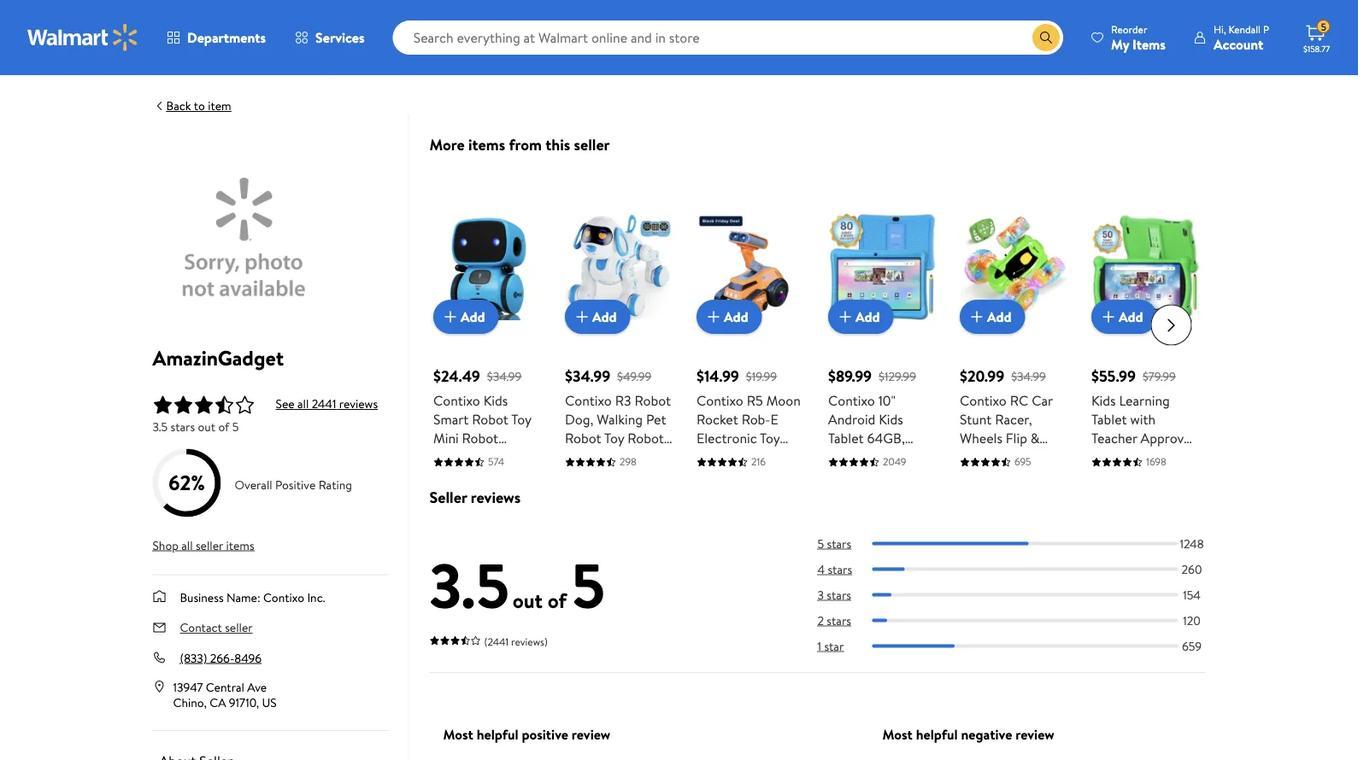 Task type: locate. For each thing, give the bounding box(es) containing it.
5 add from the left
[[987, 307, 1011, 326]]

voice right dance,
[[609, 504, 642, 523]]

ave
[[247, 679, 267, 696]]

for right gift
[[775, 560, 793, 579]]

0 vertical spatial case
[[865, 523, 893, 542]]

$24.49
[[433, 365, 480, 387]]

1 add to cart image from the left
[[571, 306, 592, 327]]

add button up $49.99
[[565, 300, 630, 334]]

lifts
[[740, 542, 766, 560]]

and right music
[[734, 485, 755, 504]]

3.5 inside see all 2441 reviews 3.5 stars out of 5
[[153, 419, 168, 435]]

5 up the $158.77
[[1321, 19, 1327, 34]]

1 product group from the left
[[433, 178, 541, 617]]

(save
[[1124, 448, 1156, 466]]

see
[[276, 396, 295, 412]]

r5
[[746, 391, 763, 410]]

659
[[1182, 638, 1202, 655]]

3 stars
[[818, 587, 851, 603]]

contixo r5 moon rocket rob-e electronic toy robot prl with dances, plays music and songs, light up shine eyes, volume adjust, lifts and rotates, gift for kids, toddlers, boys and girls image
[[696, 212, 804, 320]]

3 add from the left
[[724, 307, 748, 326]]

2 horizontal spatial -
[[960, 560, 965, 579]]

13947 central ave chino, ca 91710 , us
[[173, 679, 277, 711]]

1 horizontal spatial items
[[468, 134, 505, 155]]

add to cart image up $24.49
[[440, 306, 460, 327]]

and right lifts
[[769, 542, 791, 560]]

0 horizontal spatial tablet
[[828, 429, 864, 448]]

1 review from the left
[[572, 726, 611, 745]]

$34.99 up racer,
[[1011, 368, 1046, 384]]

1 horizontal spatial stylus,
[[1116, 598, 1154, 617]]

1 horizontal spatial all
[[297, 396, 309, 412]]

5 product group from the left
[[960, 178, 1067, 579]]

control for $20.99
[[1010, 466, 1056, 485]]

add button up $24.49
[[433, 300, 498, 334]]

0 horizontal spatial kids,
[[585, 448, 613, 466]]

0 horizontal spatial control
[[433, 504, 479, 523]]

0 vertical spatial reviews
[[339, 396, 378, 412]]

2 add from the left
[[592, 307, 616, 326]]

contixo left inc.
[[263, 589, 304, 606]]

stylus, inside $89.99 $129.99 contixo 10" android kids tablet 64gb, includes 80 disney storybooks & stickers, kid- proof case with kickstand & stylus, (2023 model) - blue.
[[828, 560, 866, 579]]

1 vertical spatial kickstand
[[1120, 579, 1177, 598]]

1 vertical spatial up
[[1049, 542, 1066, 560]]

stars right 4
[[828, 561, 852, 578]]

5 stars
[[818, 535, 852, 552]]

1 horizontal spatial 3.5
[[430, 542, 509, 628]]

1 horizontal spatial tablet
[[1091, 410, 1127, 429]]

kids up 80
[[878, 410, 903, 429]]

of down amazingadget
[[218, 419, 229, 435]]

voice inside $34.99 $49.99 contixo r3 robot dog, walking pet robot toy robots for kids, remote control, interactive dance, voice commands, rc toy dog for boys and girls (blue)
[[609, 504, 642, 523]]

7,
[[1091, 617, 1100, 636]]

4 add button from the left
[[828, 300, 893, 334]]

1 add from the left
[[460, 307, 485, 326]]

1 horizontal spatial interactive
[[565, 485, 628, 504]]

& down kid-
[[888, 542, 897, 560]]

1 vertical spatial girls
[[752, 598, 780, 617]]

contixo down $20.99
[[960, 391, 1006, 410]]

contixo
[[433, 391, 480, 410], [565, 391, 611, 410], [696, 391, 743, 410], [828, 391, 875, 410], [960, 391, 1006, 410], [1091, 485, 1138, 504], [263, 589, 304, 606]]

helpful left positive
[[477, 726, 519, 745]]

$34.99 up dog,
[[565, 365, 610, 387]]

mini
[[433, 429, 458, 448]]

and left 'dog' on the left bottom of page
[[565, 560, 586, 579]]

2 helpful from the left
[[916, 726, 958, 745]]

all inside see all 2441 reviews 3.5 stars out of 5
[[297, 396, 309, 412]]

wifi,
[[1140, 504, 1170, 523]]

0 vertical spatial control
[[1010, 466, 1056, 485]]

services button
[[280, 17, 379, 58]]

1 progress bar from the top
[[872, 542, 1178, 546]]

0 horizontal spatial kids
[[483, 391, 508, 410]]

add to cart image up $20.99
[[966, 306, 987, 327]]

all
[[297, 396, 309, 412], [181, 537, 193, 554]]

for right 'dog' on the left bottom of page
[[616, 542, 634, 560]]

kids, down 695
[[1028, 485, 1055, 504]]

review right the negative
[[1016, 726, 1055, 745]]

all right shop
[[181, 537, 193, 554]]

0 horizontal spatial remote
[[616, 448, 663, 466]]

tablet up 'disney'
[[828, 429, 864, 448]]

1 most from the left
[[443, 726, 473, 745]]

most helpful positive review
[[443, 726, 611, 745]]

2 product group from the left
[[565, 178, 672, 579]]

apps
[[1091, 448, 1121, 466]]

0 vertical spatial &
[[1030, 429, 1039, 448]]

1 horizontal spatial boys
[[696, 598, 725, 617]]

voice inside $24.49 $34.99 contixo kids smart robot toy mini robot talking singing dancing interactive voice control touch sensor speech recognition infant toddler children robotics - r1 blue
[[500, 485, 533, 504]]

1 vertical spatial rc
[[638, 523, 656, 542]]

product group containing $20.99
[[960, 178, 1067, 579]]

control
[[1010, 466, 1056, 485], [433, 504, 479, 523]]

stylus, right 4
[[828, 560, 866, 579]]

helpful left the negative
[[916, 726, 958, 745]]

add button up the $14.99
[[696, 300, 762, 334]]

$34.99 inside $24.49 $34.99 contixo kids smart robot toy mini robot talking singing dancing interactive voice control touch sensor speech recognition infant toddler children robotics - r1 blue
[[487, 368, 521, 384]]

1 vertical spatial control
[[433, 504, 479, 523]]

120
[[1183, 612, 1201, 629]]

control,
[[565, 466, 614, 485]]

electronic
[[696, 429, 757, 448]]

kids right smart
[[483, 391, 508, 410]]

2 vertical spatial seller
[[225, 620, 253, 636]]

rc up (blue)
[[638, 523, 656, 542]]

contixo down the $14.99
[[696, 391, 743, 410]]

product group containing $55.99
[[1091, 178, 1199, 636]]

0 horizontal spatial voice
[[500, 485, 533, 504]]

4 add from the left
[[855, 307, 880, 326]]

kids learning tablet with teacher approved apps (save upto $150 value), contixo 7-inch ips hd, wifi, android, 2gb ram 16gb rom, protective case with kickstand and stylus, age 3-7, v10-purple image
[[1091, 212, 1199, 320]]

1698
[[1146, 454, 1166, 469]]

298
[[619, 454, 636, 469]]

proof
[[828, 523, 861, 542]]

toy left 'dog' on the left bottom of page
[[565, 542, 585, 560]]

0 horizontal spatial of
[[218, 419, 229, 435]]

1 vertical spatial stylus,
[[1116, 598, 1154, 617]]

7-
[[1141, 485, 1153, 504]]

boys right 'dog' on the left bottom of page
[[637, 542, 665, 560]]

1 horizontal spatial reviews
[[471, 487, 521, 509]]

0 horizontal spatial review
[[572, 726, 611, 745]]

kids, left 298
[[585, 448, 613, 466]]

1 horizontal spatial up
[[1049, 542, 1066, 560]]

add button for $34.99
[[565, 300, 630, 334]]

1 vertical spatial out
[[513, 587, 543, 615]]

control inside $24.49 $34.99 contixo kids smart robot toy mini robot talking singing dancing interactive voice control touch sensor speech recognition infant toddler children robotics - r1 blue
[[433, 504, 479, 523]]

16gb
[[1124, 542, 1155, 560]]

android,
[[1091, 523, 1142, 542]]

tablet
[[1091, 410, 1127, 429], [828, 429, 864, 448]]

seller right this
[[574, 134, 610, 155]]

3.5 out of 5
[[430, 542, 605, 628]]

for down 695
[[1007, 485, 1025, 504]]

add button up $20.99
[[960, 300, 1025, 334]]

4 progress bar from the top
[[872, 619, 1178, 623]]

0 horizontal spatial all
[[181, 537, 193, 554]]

- inside $20.99 $34.99 contixo rc car stunt racer, wheels flip & rotate 360°, fast remote control toy car for kids, awd, 2.4ghz, rechargeable battery, lights up - green
[[960, 560, 965, 579]]

$34.99 inside $20.99 $34.99 contixo rc car stunt racer, wheels flip & rotate 360°, fast remote control toy car for kids, awd, 2.4ghz, rechargeable battery, lights up - green
[[1011, 368, 1046, 384]]

case right proof
[[865, 523, 893, 542]]

2 vertical spatial kids,
[[696, 579, 724, 598]]

contixo left r3
[[565, 391, 611, 410]]

6 product group from the left
[[1091, 178, 1199, 636]]

robot left prl
[[696, 448, 733, 466]]

toy up singing
[[511, 410, 531, 429]]

voice down 574
[[500, 485, 533, 504]]

tablet up apps
[[1091, 410, 1127, 429]]

reviews
[[339, 396, 378, 412], [471, 487, 521, 509]]

- inside $89.99 $129.99 contixo 10" android kids tablet 64gb, includes 80 disney storybooks & stickers, kid- proof case with kickstand & stylus, (2023 model) - blue.
[[873, 579, 878, 598]]

stars right 2
[[827, 612, 851, 629]]

contixo inside $89.99 $129.99 contixo 10" android kids tablet 64gb, includes 80 disney storybooks & stickers, kid- proof case with kickstand & stylus, (2023 model) - blue.
[[828, 391, 875, 410]]

1 vertical spatial items
[[226, 537, 254, 554]]

amazingadget logo image
[[153, 142, 336, 325]]

2 progress bar from the top
[[872, 568, 1178, 571]]

control inside $20.99 $34.99 contixo rc car stunt racer, wheels flip & rotate 360°, fast remote control toy car for kids, awd, 2.4ghz, rechargeable battery, lights up - green
[[1010, 466, 1056, 485]]

- left the r1 on the left of the page
[[433, 598, 438, 617]]

1 horizontal spatial voice
[[609, 504, 642, 523]]

2 add button from the left
[[565, 300, 630, 334]]

2441
[[312, 396, 336, 412]]

6 add from the left
[[1119, 307, 1143, 326]]

2 add to cart image from the left
[[703, 306, 724, 327]]

1 vertical spatial 3.5
[[430, 542, 509, 628]]

1 horizontal spatial -
[[873, 579, 878, 598]]

1 horizontal spatial case
[[1156, 560, 1185, 579]]

kickstand up 4 stars
[[828, 542, 885, 560]]

add button for $89.99
[[828, 300, 893, 334]]

1 helpful from the left
[[477, 726, 519, 745]]

out up reviews)
[[513, 587, 543, 615]]

1 horizontal spatial add to cart image
[[966, 306, 987, 327]]

-
[[960, 560, 965, 579], [873, 579, 878, 598], [433, 598, 438, 617]]

0 horizontal spatial seller
[[196, 537, 223, 554]]

4 add to cart image from the left
[[1098, 306, 1119, 327]]

contact
[[180, 620, 222, 636]]

tablet inside $89.99 $129.99 contixo 10" android kids tablet 64gb, includes 80 disney storybooks & stickers, kid- proof case with kickstand & stylus, (2023 model) - blue.
[[828, 429, 864, 448]]

add button for $20.99
[[960, 300, 1025, 334]]

0 horizontal spatial stylus,
[[828, 560, 866, 579]]

216
[[751, 454, 766, 469]]

& down the 2049
[[898, 485, 907, 504]]

2 horizontal spatial kids
[[1091, 391, 1116, 410]]

1 add to cart image from the left
[[440, 306, 460, 327]]

with down ram
[[1091, 579, 1116, 598]]

0 vertical spatial girls
[[589, 560, 616, 579]]

kickstand up purple
[[1120, 579, 1177, 598]]

up right lights
[[1049, 542, 1066, 560]]

hi, kendall p account
[[1214, 22, 1269, 53]]

remote down pet
[[616, 448, 663, 466]]

business name: contixo inc.
[[180, 589, 325, 606]]

and inside $55.99 $79.99 kids learning tablet with teacher approved apps (save upto $150 value), contixo 7-inch ips hd, wifi, android, 2gb ram 16gb rom, protective case with kickstand and stylus, age 3- 7, v10-purple
[[1091, 598, 1112, 617]]

add to cart image for $24.49
[[440, 306, 460, 327]]

car
[[1032, 391, 1053, 410], [983, 485, 1004, 504]]

add button for $14.99
[[696, 300, 762, 334]]

0 horizontal spatial girls
[[589, 560, 616, 579]]

1 vertical spatial &
[[898, 485, 907, 504]]

departments button
[[152, 17, 280, 58]]

walmart image
[[27, 24, 138, 51]]

0 vertical spatial seller
[[574, 134, 610, 155]]

stunt
[[960, 410, 991, 429]]

1 horizontal spatial most
[[883, 726, 913, 745]]

kids down $55.99
[[1091, 391, 1116, 410]]

kids, down adjust,
[[696, 579, 724, 598]]

contixo for $14.99
[[696, 391, 743, 410]]

3 progress bar from the top
[[872, 594, 1178, 597]]

kids inside $89.99 $129.99 contixo 10" android kids tablet 64gb, includes 80 disney storybooks & stickers, kid- proof case with kickstand & stylus, (2023 model) - blue.
[[878, 410, 903, 429]]

control up 2.4ghz,
[[1010, 466, 1056, 485]]

add to cart image
[[440, 306, 460, 327], [966, 306, 987, 327]]

more items from this seller
[[430, 134, 610, 155]]

remote down 'wheels'
[[960, 466, 1007, 485]]

teacher
[[1091, 429, 1137, 448]]

contixo inside $24.49 $34.99 contixo kids smart robot toy mini robot talking singing dancing interactive voice control touch sensor speech recognition infant toddler children robotics - r1 blue
[[433, 391, 480, 410]]

reviews inside see all 2441 reviews 3.5 stars out of 5
[[339, 396, 378, 412]]

695
[[1014, 454, 1031, 469]]

kids
[[483, 391, 508, 410], [1091, 391, 1116, 410], [878, 410, 903, 429]]

1 interactive from the left
[[433, 485, 497, 504]]

all right see
[[297, 396, 309, 412]]

review for most helpful positive review
[[572, 726, 611, 745]]

kids inside $55.99 $79.99 kids learning tablet with teacher approved apps (save upto $150 value), contixo 7-inch ips hd, wifi, android, 2gb ram 16gb rom, protective case with kickstand and stylus, age 3- 7, v10-purple
[[1091, 391, 1116, 410]]

0 horizontal spatial kickstand
[[828, 542, 885, 560]]

up right light at the right bottom of the page
[[729, 504, 746, 523]]

of right robotics
[[548, 587, 567, 615]]

2
[[818, 612, 824, 629]]

items up name:
[[226, 537, 254, 554]]

1 horizontal spatial seller
[[225, 620, 253, 636]]

1 vertical spatial car
[[983, 485, 1004, 504]]

0 vertical spatial of
[[218, 419, 229, 435]]

add to cart image
[[571, 306, 592, 327], [703, 306, 724, 327], [835, 306, 855, 327], [1098, 306, 1119, 327]]

0 vertical spatial all
[[297, 396, 309, 412]]

add button up the $89.99
[[828, 300, 893, 334]]

for inside $14.99 $19.99 contixo r5 moon rocket rob-e electronic toy robot prl with dances, plays music and songs, light up shine eyes, volume adjust, lifts and rotates, gift for kids, toddlers, boys and girls
[[775, 560, 793, 579]]

items left from
[[468, 134, 505, 155]]

1 horizontal spatial remote
[[960, 466, 1007, 485]]

stars inside see all 2441 reviews 3.5 stars out of 5
[[171, 419, 195, 435]]

1 horizontal spatial kickstand
[[1120, 579, 1177, 598]]

0 horizontal spatial most
[[443, 726, 473, 745]]

toy up 216
[[760, 429, 780, 448]]

add to cart image for $14.99
[[703, 306, 724, 327]]

add to cart image for $34.99
[[571, 306, 592, 327]]

1 vertical spatial all
[[181, 537, 193, 554]]

0 horizontal spatial out
[[198, 419, 215, 435]]

girls left (blue)
[[589, 560, 616, 579]]

rocket
[[696, 410, 738, 429]]

0 vertical spatial car
[[1032, 391, 1053, 410]]

shop all seller items link
[[153, 537, 254, 554]]

contixo kids smart robot toy mini robot talking singing dancing interactive voice control touch sensor speech recognition infant toddler children robotics - r1 blue image
[[433, 212, 541, 320]]

product group containing $89.99
[[828, 178, 936, 598]]

0 horizontal spatial reviews
[[339, 396, 378, 412]]

prl
[[736, 448, 760, 466]]

stars right "3"
[[827, 587, 851, 603]]

2 horizontal spatial $34.99
[[1011, 368, 1046, 384]]

0 horizontal spatial interactive
[[433, 485, 497, 504]]

boys down 'rotates,'
[[696, 598, 725, 617]]

rotate
[[960, 448, 1000, 466]]

stars for 5 stars
[[827, 535, 852, 552]]

seller down name:
[[225, 620, 253, 636]]

review right positive
[[572, 726, 611, 745]]

most helpful negative review
[[883, 726, 1055, 745]]

- inside $24.49 $34.99 contixo kids smart robot toy mini robot talking singing dancing interactive voice control touch sensor speech recognition infant toddler children robotics - r1 blue
[[433, 598, 438, 617]]

with up the (2023
[[897, 523, 922, 542]]

contixo r3 robot dog, walking pet robot toy robots for kids, remote control, interactive dance, voice commands, rc toy dog for boys and girls (blue) image
[[565, 212, 672, 320]]

0 vertical spatial out
[[198, 419, 215, 435]]

overall positive rating
[[235, 477, 352, 494]]

toddler
[[471, 560, 515, 579]]

1248
[[1180, 535, 1204, 552]]

0 vertical spatial stylus,
[[828, 560, 866, 579]]

with inside $89.99 $129.99 contixo 10" android kids tablet 64gb, includes 80 disney storybooks & stickers, kid- proof case with kickstand & stylus, (2023 model) - blue.
[[897, 523, 922, 542]]

name:
[[226, 589, 260, 606]]

recognition
[[433, 542, 504, 560]]

remote inside $34.99 $49.99 contixo r3 robot dog, walking pet robot toy robots for kids, remote control, interactive dance, voice commands, rc toy dog for boys and girls (blue)
[[616, 448, 663, 466]]

up
[[729, 504, 746, 523], [1049, 542, 1066, 560]]

seller
[[574, 134, 610, 155], [196, 537, 223, 554], [225, 620, 253, 636]]

1 horizontal spatial out
[[513, 587, 543, 615]]

product group containing $34.99
[[565, 178, 672, 579]]

0 vertical spatial kickstand
[[828, 542, 885, 560]]

0 horizontal spatial helpful
[[477, 726, 519, 745]]

& right 'flip'
[[1030, 429, 1039, 448]]

most for most helpful negative review
[[883, 726, 913, 745]]

reviews right the 2441
[[339, 396, 378, 412]]

5 up 4
[[818, 535, 824, 552]]

(833) 266-8496 link
[[180, 650, 262, 667]]

add button up $55.99
[[1091, 300, 1157, 334]]

seller
[[430, 487, 467, 509]]

add button for $24.49
[[433, 300, 498, 334]]

$34.99
[[565, 365, 610, 387], [487, 368, 521, 384], [1011, 368, 1046, 384]]

1 horizontal spatial $34.99
[[565, 365, 610, 387]]

and down protective
[[1091, 598, 1112, 617]]

for down dog,
[[565, 448, 582, 466]]

contixo inside $14.99 $19.99 contixo r5 moon rocket rob-e electronic toy robot prl with dances, plays music and songs, light up shine eyes, volume adjust, lifts and rotates, gift for kids, toddlers, boys and girls
[[696, 391, 743, 410]]

& inside $20.99 $34.99 contixo rc car stunt racer, wheels flip & rotate 360°, fast remote control toy car for kids, awd, 2.4ghz, rechargeable battery, lights up - green
[[1030, 429, 1039, 448]]

stylus, inside $55.99 $79.99 kids learning tablet with teacher approved apps (save upto $150 value), contixo 7-inch ips hd, wifi, android, 2gb ram 16gb rom, protective case with kickstand and stylus, age 3- 7, v10-purple
[[1116, 598, 1154, 617]]

rom,
[[1158, 542, 1193, 560]]

4 product group from the left
[[828, 178, 936, 598]]

10"
[[878, 391, 895, 410]]

0 horizontal spatial rc
[[638, 523, 656, 542]]

0 vertical spatial kids,
[[585, 448, 613, 466]]

remote inside $20.99 $34.99 contixo rc car stunt racer, wheels flip & rotate 360°, fast remote control toy car for kids, awd, 2.4ghz, rechargeable battery, lights up - green
[[960, 466, 1007, 485]]

2 most from the left
[[883, 726, 913, 745]]

add for $20.99
[[987, 307, 1011, 326]]

walking
[[596, 410, 642, 429]]

kickstand inside $55.99 $79.99 kids learning tablet with teacher approved apps (save upto $150 value), contixo 7-inch ips hd, wifi, android, 2gb ram 16gb rom, protective case with kickstand and stylus, age 3- 7, v10-purple
[[1120, 579, 1177, 598]]

3 add button from the left
[[696, 300, 762, 334]]

eyes,
[[696, 523, 727, 542]]

5 up overall
[[232, 419, 239, 435]]

- left green
[[960, 560, 965, 579]]

kids, inside $14.99 $19.99 contixo r5 moon rocket rob-e electronic toy robot prl with dances, plays music and songs, light up shine eyes, volume adjust, lifts and rotates, gift for kids, toddlers, boys and girls
[[696, 579, 724, 598]]

1 horizontal spatial girls
[[752, 598, 780, 617]]

1 horizontal spatial of
[[548, 587, 567, 615]]

progress bar
[[872, 542, 1178, 546], [872, 568, 1178, 571], [872, 594, 1178, 597], [872, 619, 1178, 623], [872, 645, 1178, 648]]

$49.99
[[617, 368, 651, 384]]

- left blue.
[[873, 579, 878, 598]]

0 vertical spatial boys
[[637, 542, 665, 560]]

robot up control,
[[565, 429, 601, 448]]

0 horizontal spatial boys
[[637, 542, 665, 560]]

storybooks
[[828, 485, 895, 504]]

1 vertical spatial kids,
[[1028, 485, 1055, 504]]

1 horizontal spatial kids,
[[696, 579, 724, 598]]

girls down gift
[[752, 598, 780, 617]]

0 vertical spatial rc
[[1010, 391, 1028, 410]]

0 horizontal spatial add to cart image
[[440, 306, 460, 327]]

case up 154
[[1156, 560, 1185, 579]]

interactive inside $34.99 $49.99 contixo r3 robot dog, walking pet robot toy robots for kids, remote control, interactive dance, voice commands, rc toy dog for boys and girls (blue)
[[565, 485, 628, 504]]

3 add to cart image from the left
[[835, 306, 855, 327]]

interactive
[[433, 485, 497, 504], [565, 485, 628, 504]]

5 add button from the left
[[960, 300, 1025, 334]]

inc.
[[307, 589, 325, 606]]

0 horizontal spatial -
[[433, 598, 438, 617]]

contixo left 7-
[[1091, 485, 1138, 504]]

0 horizontal spatial 3.5
[[153, 419, 168, 435]]

0 vertical spatial 3.5
[[153, 419, 168, 435]]

contixo inside $34.99 $49.99 contixo r3 robot dog, walking pet robot toy robots for kids, remote control, interactive dance, voice commands, rc toy dog for boys and girls (blue)
[[565, 391, 611, 410]]

0 horizontal spatial car
[[983, 485, 1004, 504]]

music
[[696, 485, 731, 504]]

1 horizontal spatial review
[[1016, 726, 1055, 745]]

tablet inside $55.99 $79.99 kids learning tablet with teacher approved apps (save upto $150 value), contixo 7-inch ips hd, wifi, android, 2gb ram 16gb rom, protective case with kickstand and stylus, age 3- 7, v10-purple
[[1091, 410, 1127, 429]]

0 vertical spatial up
[[729, 504, 746, 523]]

1 add button from the left
[[433, 300, 498, 334]]

3.5
[[153, 419, 168, 435], [430, 542, 509, 628]]

2 vertical spatial &
[[888, 542, 897, 560]]

1 vertical spatial of
[[548, 587, 567, 615]]

2 horizontal spatial kids,
[[1028, 485, 1055, 504]]

1 horizontal spatial rc
[[1010, 391, 1028, 410]]

62%
[[169, 469, 205, 498]]

2 review from the left
[[1016, 726, 1055, 745]]

1 vertical spatial reviews
[[471, 487, 521, 509]]

(blue)
[[620, 560, 655, 579]]

stars up 62%
[[171, 419, 195, 435]]

review for most helpful negative review
[[1016, 726, 1055, 745]]

0 horizontal spatial case
[[865, 523, 893, 542]]

contixo rc car stunt racer, wheels flip & rotate 360°, fast remote control toy car for kids, awd, 2.4ghz, rechargeable battery, lights up - green image
[[960, 212, 1067, 320]]

64gb,
[[867, 429, 905, 448]]

toy inside $14.99 $19.99 contixo r5 moon rocket rob-e electronic toy robot prl with dances, plays music and songs, light up shine eyes, volume adjust, lifts and rotates, gift for kids, toddlers, boys and girls
[[760, 429, 780, 448]]

(2441 reviews)
[[484, 635, 548, 650]]

6 add button from the left
[[1091, 300, 1157, 334]]

rc inside $34.99 $49.99 contixo r3 robot dog, walking pet robot toy robots for kids, remote control, interactive dance, voice commands, rc toy dog for boys and girls (blue)
[[638, 523, 656, 542]]

2 interactive from the left
[[565, 485, 628, 504]]

3 product group from the left
[[696, 178, 804, 617]]

car up fast
[[1032, 391, 1053, 410]]

add for $24.49
[[460, 307, 485, 326]]

1 horizontal spatial control
[[1010, 466, 1056, 485]]

car up rechargeable
[[983, 485, 1004, 504]]

0 horizontal spatial $34.99
[[487, 368, 521, 384]]

departments
[[187, 28, 266, 47]]

2 horizontal spatial seller
[[574, 134, 610, 155]]

reviews up speech
[[471, 487, 521, 509]]

2 add to cart image from the left
[[966, 306, 987, 327]]

toy down the rotate
[[960, 485, 980, 504]]

contixo down $24.49
[[433, 391, 480, 410]]

back to item link
[[153, 97, 231, 114]]

control down dancing
[[433, 504, 479, 523]]

$55.99 $79.99 kids learning tablet with teacher approved apps (save upto $150 value), contixo 7-inch ips hd, wifi, android, 2gb ram 16gb rom, protective case with kickstand and stylus, age 3- 7, v10-purple
[[1091, 365, 1198, 636]]

kids, inside $20.99 $34.99 contixo rc car stunt racer, wheels flip & rotate 360°, fast remote control toy car for kids, awd, 2.4ghz, rechargeable battery, lights up - green
[[1028, 485, 1055, 504]]

$34.99 right $24.49
[[487, 368, 521, 384]]

boys inside $14.99 $19.99 contixo r5 moon rocket rob-e electronic toy robot prl with dances, plays music and songs, light up shine eyes, volume adjust, lifts and rotates, gift for kids, toddlers, boys and girls
[[696, 598, 725, 617]]

kids,
[[585, 448, 613, 466], [1028, 485, 1055, 504], [696, 579, 724, 598]]

add
[[460, 307, 485, 326], [592, 307, 616, 326], [724, 307, 748, 326], [855, 307, 880, 326], [987, 307, 1011, 326], [1119, 307, 1143, 326]]

5 progress bar from the top
[[872, 645, 1178, 648]]

1 horizontal spatial helpful
[[916, 726, 958, 745]]

volume
[[730, 523, 775, 542]]

and inside $34.99 $49.99 contixo r3 robot dog, walking pet robot toy robots for kids, remote control, interactive dance, voice commands, rc toy dog for boys and girls (blue)
[[565, 560, 586, 579]]

0 horizontal spatial up
[[729, 504, 746, 523]]

1 vertical spatial case
[[1156, 560, 1185, 579]]

contixo inside $20.99 $34.99 contixo rc car stunt racer, wheels flip & rotate 360°, fast remote control toy car for kids, awd, 2.4ghz, rechargeable battery, lights up - green
[[960, 391, 1006, 410]]

e
[[770, 410, 778, 429]]

product group
[[433, 178, 541, 617], [565, 178, 672, 579], [696, 178, 804, 617], [828, 178, 936, 598], [960, 178, 1067, 579], [1091, 178, 1199, 636]]

stylus, left the age
[[1116, 598, 1154, 617]]

&
[[1030, 429, 1039, 448], [898, 485, 907, 504], [888, 542, 897, 560]]

rc up 'flip'
[[1010, 391, 1028, 410]]

contixo down the $89.99
[[828, 391, 875, 410]]

interactive inside $24.49 $34.99 contixo kids smart robot toy mini robot talking singing dancing interactive voice control touch sensor speech recognition infant toddler children robotics - r1 blue
[[433, 485, 497, 504]]

with up (save
[[1130, 410, 1155, 429]]

(833) 266-8496
[[180, 650, 262, 667]]

stars up 4 stars
[[827, 535, 852, 552]]

boys inside $34.99 $49.99 contixo r3 robot dog, walking pet robot toy robots for kids, remote control, interactive dance, voice commands, rc toy dog for boys and girls (blue)
[[637, 542, 665, 560]]

amazingadget
[[153, 344, 284, 372]]



Task type: vqa. For each thing, say whether or not it's contained in the screenshot.
stars
yes



Task type: describe. For each thing, give the bounding box(es) containing it.
robot up 574
[[462, 429, 498, 448]]

- for $24.49
[[433, 598, 438, 617]]

remote for $20.99
[[960, 466, 1007, 485]]

toddlers,
[[727, 579, 780, 598]]

dog,
[[565, 410, 593, 429]]

out inside 3.5 out of 5
[[513, 587, 543, 615]]

gift
[[749, 560, 772, 579]]

progress bar for 154
[[872, 594, 1178, 597]]

disney
[[828, 466, 868, 485]]

progress bar for 1248
[[872, 542, 1178, 546]]

add to cart image for $89.99
[[835, 306, 855, 327]]

1 star
[[818, 638, 844, 655]]

260
[[1182, 561, 1202, 578]]

negative
[[961, 726, 1012, 745]]

product group containing $24.49
[[433, 178, 541, 617]]

ips
[[1091, 504, 1110, 523]]

contixo for $20.99
[[960, 391, 1006, 410]]

back to item
[[166, 97, 231, 114]]

up inside $14.99 $19.99 contixo r5 moon rocket rob-e electronic toy robot prl with dances, plays music and songs, light up shine eyes, volume adjust, lifts and rotates, gift for kids, toddlers, boys and girls
[[729, 504, 746, 523]]

add for $34.99
[[592, 307, 616, 326]]

children
[[433, 579, 484, 598]]

8496
[[234, 650, 262, 667]]

Search search field
[[393, 21, 1063, 55]]

shine
[[750, 504, 782, 523]]

remote for $34.99
[[616, 448, 663, 466]]

case inside $89.99 $129.99 contixo 10" android kids tablet 64gb, includes 80 disney storybooks & stickers, kid- proof case with kickstand & stylus, (2023 model) - blue.
[[865, 523, 893, 542]]

blue.
[[882, 579, 910, 598]]

rechargeable
[[960, 523, 1040, 542]]

dances,
[[696, 466, 743, 485]]

more
[[430, 134, 465, 155]]

(2441
[[484, 635, 509, 650]]

see all 2441 reviews 3.5 stars out of 5
[[153, 396, 378, 435]]

toy up 298
[[604, 429, 624, 448]]

ca
[[210, 694, 226, 711]]

contixo inside $55.99 $79.99 kids learning tablet with teacher approved apps (save upto $150 value), contixo 7-inch ips hd, wifi, android, 2gb ram 16gb rom, protective case with kickstand and stylus, age 3- 7, v10-purple
[[1091, 485, 1138, 504]]

- for $89.99
[[873, 579, 878, 598]]

helpful for positive
[[477, 726, 519, 745]]

contixo for $89.99
[[828, 391, 875, 410]]

android
[[828, 410, 875, 429]]

next slide for sellerpage list image
[[1151, 305, 1192, 346]]

services
[[316, 28, 365, 47]]

contact seller
[[180, 620, 253, 636]]

contixo for $24.49
[[433, 391, 480, 410]]

songs,
[[759, 485, 797, 504]]

all for seller
[[181, 537, 193, 554]]

3-
[[1184, 598, 1197, 617]]

kickstand inside $89.99 $129.99 contixo 10" android kids tablet 64gb, includes 80 disney storybooks & stickers, kid- proof case with kickstand & stylus, (2023 model) - blue.
[[828, 542, 885, 560]]

flip
[[1006, 429, 1027, 448]]

items
[[1133, 35, 1166, 53]]

for inside $20.99 $34.99 contixo rc car stunt racer, wheels flip & rotate 360°, fast remote control toy car for kids, awd, 2.4ghz, rechargeable battery, lights up - green
[[1007, 485, 1025, 504]]

ram
[[1091, 542, 1121, 560]]

1 vertical spatial seller
[[196, 537, 223, 554]]

upto
[[1159, 448, 1187, 466]]

2gb
[[1145, 523, 1171, 542]]

fast
[[1038, 448, 1062, 466]]

rc inside $20.99 $34.99 contixo rc car stunt racer, wheels flip & rotate 360°, fast remote control toy car for kids, awd, 2.4ghz, rechargeable battery, lights up - green
[[1010, 391, 1028, 410]]

contixo for $34.99
[[565, 391, 611, 410]]

hi,
[[1214, 22, 1226, 36]]

add for $89.99
[[855, 307, 880, 326]]

search icon image
[[1040, 31, 1053, 44]]

progress bar for 659
[[872, 645, 1178, 648]]

1 horizontal spatial car
[[1032, 391, 1053, 410]]

central
[[206, 679, 244, 696]]

back
[[166, 97, 191, 114]]

stickers,
[[828, 504, 878, 523]]

progress bar for 260
[[872, 568, 1178, 571]]

1
[[818, 638, 822, 655]]

$79.99
[[1142, 368, 1176, 384]]

toy inside $24.49 $34.99 contixo kids smart robot toy mini robot talking singing dancing interactive voice control touch sensor speech recognition infant toddler children robotics - r1 blue
[[511, 410, 531, 429]]

robot up singing
[[472, 410, 508, 429]]

0 horizontal spatial items
[[226, 537, 254, 554]]

$24.49 $34.99 contixo kids smart robot toy mini robot talking singing dancing interactive voice control touch sensor speech recognition infant toddler children robotics - r1 blue
[[433, 365, 539, 617]]

dancing
[[433, 466, 482, 485]]

up inside $20.99 $34.99 contixo rc car stunt racer, wheels flip & rotate 360°, fast remote control toy car for kids, awd, 2.4ghz, rechargeable battery, lights up - green
[[1049, 542, 1066, 560]]

add to cart image for $20.99
[[966, 306, 987, 327]]

green
[[968, 560, 1005, 579]]

and down 'rotates,'
[[728, 598, 749, 617]]

0 vertical spatial items
[[468, 134, 505, 155]]

$34.99 inside $34.99 $49.99 contixo r3 robot dog, walking pet robot toy robots for kids, remote control, interactive dance, voice commands, rc toy dog for boys and girls (blue)
[[565, 365, 610, 387]]

girls inside $14.99 $19.99 contixo r5 moon rocket rob-e electronic toy robot prl with dances, plays music and songs, light up shine eyes, volume adjust, lifts and rotates, gift for kids, toddlers, boys and girls
[[752, 598, 780, 617]]

p
[[1263, 22, 1269, 36]]

talking
[[433, 448, 473, 466]]

0 horizontal spatial &
[[888, 542, 897, 560]]

kids inside $24.49 $34.99 contixo kids smart robot toy mini robot talking singing dancing interactive voice control touch sensor speech recognition infant toddler children robotics - r1 blue
[[483, 391, 508, 410]]

kids, inside $34.99 $49.99 contixo r3 robot dog, walking pet robot toy robots for kids, remote control, interactive dance, voice commands, rc toy dog for boys and girls (blue)
[[585, 448, 613, 466]]

seller reviews
[[430, 487, 521, 509]]

contixo 10" android kids tablet 64gb, includes 80  disney storybooks & stickers, kid-proof case with kickstand & stylus, (2023 model) - blue. image
[[828, 212, 936, 320]]

reorder
[[1111, 22, 1148, 36]]

91710
[[229, 694, 256, 711]]

$34.99 for $24.49
[[487, 368, 521, 384]]

$14.99 $19.99 contixo r5 moon rocket rob-e electronic toy robot prl with dances, plays music and songs, light up shine eyes, volume adjust, lifts and rotates, gift for kids, toddlers, boys and girls
[[696, 365, 800, 617]]

(2023
[[870, 560, 904, 579]]

$20.99
[[960, 365, 1004, 387]]

of inside 3.5 out of 5
[[548, 587, 567, 615]]

business
[[180, 589, 224, 606]]

rob-
[[741, 410, 770, 429]]

product group containing $14.99
[[696, 178, 804, 617]]

13947
[[173, 679, 203, 696]]

of inside see all 2441 reviews 3.5 stars out of 5
[[218, 419, 229, 435]]

girls inside $34.99 $49.99 contixo r3 robot dog, walking pet robot toy robots for kids, remote control, interactive dance, voice commands, rc toy dog for boys and girls (blue)
[[589, 560, 616, 579]]

5 inside see all 2441 reviews 3.5 stars out of 5
[[232, 419, 239, 435]]

add for $14.99
[[724, 307, 748, 326]]

most for most helpful positive review
[[443, 726, 473, 745]]

$89.99
[[828, 365, 872, 387]]

v10-
[[1103, 617, 1130, 636]]

rating
[[319, 477, 352, 494]]

stars for 3 stars
[[827, 587, 851, 603]]

kendall
[[1229, 22, 1261, 36]]

robots
[[627, 429, 669, 448]]

includes
[[828, 448, 876, 466]]

value),
[[1121, 466, 1161, 485]]

progress bar for 120
[[872, 619, 1178, 623]]

shop
[[153, 537, 179, 554]]

out inside see all 2441 reviews 3.5 stars out of 5
[[198, 419, 215, 435]]

control for $24.49
[[433, 504, 479, 523]]

kid-
[[881, 504, 905, 523]]

1 horizontal spatial &
[[898, 485, 907, 504]]

helpful for negative
[[916, 726, 958, 745]]

(2441 reviews) link
[[430, 632, 548, 651]]

account
[[1214, 35, 1264, 53]]

$158.77
[[1304, 43, 1330, 54]]

r3
[[615, 391, 631, 410]]

(833)
[[180, 650, 207, 667]]

5 left (blue)
[[572, 542, 605, 628]]

4
[[818, 561, 825, 578]]

overall
[[235, 477, 272, 494]]

robot inside $14.99 $19.99 contixo r5 moon rocket rob-e electronic toy robot prl with dances, plays music and songs, light up shine eyes, volume adjust, lifts and rotates, gift for kids, toddlers, boys and girls
[[696, 448, 733, 466]]

plays
[[746, 466, 776, 485]]

positive
[[275, 477, 316, 494]]

with inside $14.99 $19.99 contixo r5 moon rocket rob-e electronic toy robot prl with dances, plays music and songs, light up shine eyes, volume adjust, lifts and rotates, gift for kids, toddlers, boys and girls
[[763, 448, 788, 466]]

inch
[[1153, 485, 1178, 504]]

battery,
[[960, 542, 1007, 560]]

all for 2441
[[297, 396, 309, 412]]

toy inside $20.99 $34.99 contixo rc car stunt racer, wheels flip & rotate 360°, fast remote control toy car for kids, awd, 2.4ghz, rechargeable battery, lights up - green
[[960, 485, 980, 504]]

r1
[[441, 598, 455, 617]]

speech
[[476, 523, 520, 542]]

$55.99
[[1091, 365, 1136, 387]]

dog
[[588, 542, 613, 560]]

adjust,
[[696, 542, 737, 560]]

Walmart Site-Wide search field
[[393, 21, 1063, 55]]

from
[[509, 134, 542, 155]]

$34.99 for $20.99
[[1011, 368, 1046, 384]]

this
[[546, 134, 570, 155]]

$14.99
[[696, 365, 739, 387]]

approved
[[1140, 429, 1198, 448]]

2049
[[883, 454, 906, 469]]

stars for 2 stars
[[827, 612, 851, 629]]

stars for 4 stars
[[828, 561, 852, 578]]

robot right r3
[[634, 391, 671, 410]]

reorder my items
[[1111, 22, 1166, 53]]

case inside $55.99 $79.99 kids learning tablet with teacher approved apps (save upto $150 value), contixo 7-inch ips hd, wifi, android, 2gb ram 16gb rom, protective case with kickstand and stylus, age 3- 7, v10-purple
[[1156, 560, 1185, 579]]



